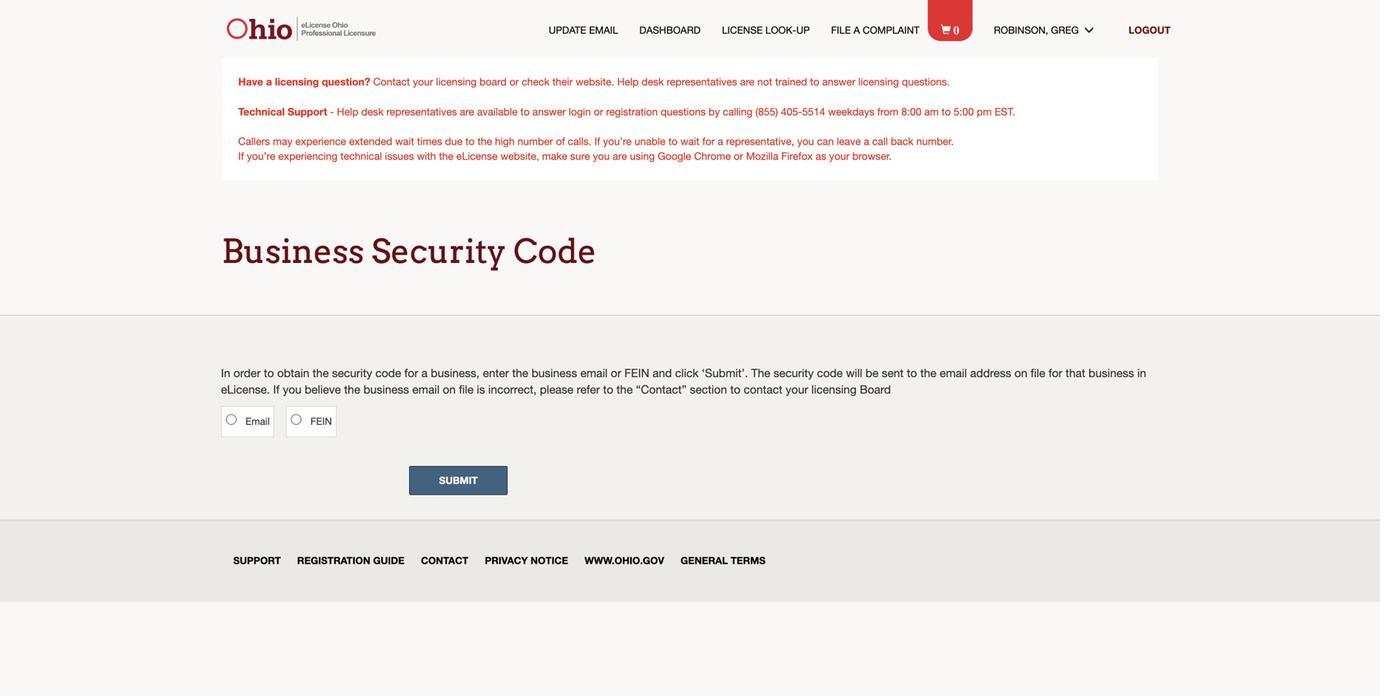 Task type: describe. For each thing, give the bounding box(es) containing it.
sent
[[882, 366, 904, 380]]

0 vertical spatial support
[[288, 105, 327, 118]]

be
[[866, 366, 879, 380]]

to up google
[[669, 135, 678, 147]]

callers may experience extended wait times due to the high number of calls. if you're unable to wait for a representative, you can leave a call back number. if you're experiencing technical issues with the elicense website, make sure you are using google chrome or mozilla firefox as your browser.
[[238, 135, 954, 162]]

0 vertical spatial you
[[798, 135, 815, 147]]

may
[[273, 135, 293, 147]]

the right sent
[[921, 366, 937, 380]]

logout
[[1129, 24, 1171, 36]]

license look-up
[[722, 24, 810, 36]]

to right order
[[264, 366, 274, 380]]

question?
[[322, 75, 371, 88]]

and
[[653, 366, 672, 380]]

licensing left board
[[436, 76, 477, 88]]

technical
[[341, 150, 382, 162]]

www.ohio.gov link
[[585, 555, 665, 567]]

robinson, greg
[[994, 24, 1085, 36]]

elicense.
[[221, 383, 270, 396]]

answer inside technical support - help desk representatives are available to answer login or registration questions by calling (855) 405-5514 weekdays from 8:00 am to 5:00 pm est.
[[533, 106, 566, 118]]

website,
[[501, 150, 540, 162]]

logout link
[[1129, 24, 1171, 36]]

refer
[[577, 383, 600, 396]]

issues
[[385, 150, 414, 162]]

complaint
[[863, 24, 920, 36]]

the
[[752, 366, 771, 380]]

you inside in order to obtain the security code for a business, enter the business email or fein and click 'submit'.                                          the security code will be sent to the email address on file for that business in elicense.                                          if you believe the business email on file is incorrect, please refer to the "contact" section to contact                                          your licensing board
[[283, 383, 302, 396]]

privacy notice link
[[485, 555, 569, 567]]

'submit'.
[[702, 366, 748, 380]]

that
[[1066, 366, 1086, 380]]

0 horizontal spatial email
[[413, 383, 440, 396]]

obtain
[[277, 366, 310, 380]]

or inside have a licensing question? contact your licensing board or check their website. help desk representatives are not trained to answer licensing questions.
[[510, 76, 519, 88]]

8:00
[[902, 106, 922, 118]]

2 horizontal spatial for
[[1049, 366, 1063, 380]]

please
[[540, 383, 574, 396]]

contact
[[744, 383, 783, 396]]

your inside callers may experience extended wait times due to the high number of calls. if you're unable to wait for a representative, you can leave a call back number. if you're experiencing technical issues with the elicense website, make sure you are using google chrome or mozilla firefox as your browser.
[[830, 150, 850, 162]]

est.
[[995, 106, 1016, 118]]

1 horizontal spatial business
[[532, 366, 577, 380]]

0 link
[[941, 21, 973, 37]]

code
[[514, 231, 597, 271]]

firefox
[[782, 150, 813, 162]]

have
[[238, 75, 263, 88]]

address
[[971, 366, 1012, 380]]

registration guide
[[297, 555, 405, 567]]

a right 'file'
[[854, 24, 861, 36]]

help inside technical support - help desk representatives are available to answer login or registration questions by calling (855) 405-5514 weekdays from 8:00 am to 5:00 pm est.
[[337, 106, 359, 118]]

registration guide link
[[297, 555, 405, 567]]

not
[[758, 76, 773, 88]]

order
[[234, 366, 261, 380]]

unable
[[635, 135, 666, 147]]

general terms
[[681, 555, 766, 567]]

their
[[553, 76, 573, 88]]

0 horizontal spatial fein
[[311, 416, 332, 427]]

general
[[681, 555, 728, 567]]

with
[[417, 150, 436, 162]]

from
[[878, 106, 899, 118]]

calling
[[723, 106, 753, 118]]

2 horizontal spatial business
[[1089, 366, 1135, 380]]

0
[[954, 21, 960, 36]]

incorrect,
[[489, 383, 537, 396]]

representatives inside technical support - help desk representatives are available to answer login or registration questions by calling (855) 405-5514 weekdays from 8:00 am to 5:00 pm est.
[[387, 106, 457, 118]]

your inside have a licensing question? contact your licensing board or check their website. help desk representatives are not trained to answer licensing questions.
[[413, 76, 433, 88]]

in
[[1138, 366, 1147, 380]]

to right sent
[[907, 366, 918, 380]]

to right refer
[[603, 383, 614, 396]]

robinson, greg link
[[994, 23, 1108, 37]]

sure
[[571, 150, 590, 162]]

representative,
[[727, 135, 795, 147]]

the up elicense at the left top of the page
[[478, 135, 492, 147]]

robinson,
[[994, 24, 1049, 36]]

to down 'submit'.
[[731, 383, 741, 396]]

to inside have a licensing question? contact your licensing board or check their website. help desk representatives are not trained to answer licensing questions.
[[811, 76, 820, 88]]

contact inside have a licensing question? contact your licensing board or check their website. help desk representatives are not trained to answer licensing questions.
[[373, 76, 410, 88]]

due
[[445, 135, 463, 147]]

registration
[[297, 555, 371, 567]]

1 horizontal spatial email
[[581, 366, 608, 380]]

extended
[[349, 135, 393, 147]]

1 vertical spatial file
[[459, 383, 474, 396]]

registration
[[606, 106, 658, 118]]

or inside callers may experience extended wait times due to the high number of calls. if you're unable to wait for a representative, you can leave a call back number. if you're experiencing technical issues with the elicense website, make sure you are using google chrome or mozilla firefox as your browser.
[[734, 150, 744, 162]]

0 vertical spatial on
[[1015, 366, 1028, 380]]

a left call
[[864, 135, 870, 147]]

to right available
[[521, 106, 530, 118]]

available
[[477, 106, 518, 118]]

5:00
[[954, 106, 974, 118]]

mozilla
[[746, 150, 779, 162]]

update email
[[549, 24, 618, 36]]

chrome
[[695, 150, 731, 162]]

have a licensing question? contact your licensing board or check their website. help desk representatives are not trained to answer licensing questions.
[[238, 75, 950, 88]]

high
[[495, 135, 515, 147]]

board
[[860, 383, 891, 396]]

license look-up link
[[722, 23, 810, 37]]

licensing up from
[[859, 76, 900, 88]]

can
[[817, 135, 834, 147]]

1 wait from the left
[[395, 135, 414, 147]]

dashboard
[[640, 24, 701, 36]]

2 code from the left
[[817, 366, 843, 380]]

technical
[[238, 105, 285, 118]]

of
[[556, 135, 565, 147]]

the right refer
[[617, 383, 633, 396]]

0 horizontal spatial email
[[246, 416, 270, 427]]

a up chrome
[[718, 135, 724, 147]]

website.
[[576, 76, 615, 88]]

(855)
[[756, 106, 779, 118]]

a inside in order to obtain the security code for a business, enter the business email or fein and click 'submit'.                                          the security code will be sent to the email address on file for that business in elicense.                                          if you believe the business email on file is incorrect, please refer to the "contact" section to contact                                          your licensing board
[[422, 366, 428, 380]]

2 horizontal spatial email
[[940, 366, 968, 380]]

2 security from the left
[[774, 366, 814, 380]]

405-
[[781, 106, 803, 118]]

support link
[[233, 555, 281, 567]]

board
[[480, 76, 507, 88]]



Task type: vqa. For each thing, say whether or not it's contained in the screenshot.
State
no



Task type: locate. For each thing, give the bounding box(es) containing it.
file
[[832, 24, 851, 36]]

or right login
[[594, 106, 604, 118]]

-
[[330, 106, 334, 118]]

business,
[[431, 366, 480, 380]]

number
[[518, 135, 553, 147]]

1 horizontal spatial wait
[[681, 135, 700, 147]]

questions.
[[902, 76, 950, 88]]

email down business, on the left of the page
[[413, 383, 440, 396]]

representatives up by
[[667, 76, 738, 88]]

leave
[[837, 135, 861, 147]]

0 vertical spatial representatives
[[667, 76, 738, 88]]

or left and
[[611, 366, 622, 380]]

0 horizontal spatial code
[[376, 366, 401, 380]]

desk inside have a licensing question? contact your licensing board or check their website. help desk representatives are not trained to answer licensing questions.
[[642, 76, 664, 88]]

1 horizontal spatial you
[[593, 150, 610, 162]]

answer
[[823, 76, 856, 88], [533, 106, 566, 118]]

your inside in order to obtain the security code for a business, enter the business email or fein and click 'submit'.                                          the security code will be sent to the email address on file for that business in elicense.                                          if you believe the business email on file is incorrect, please refer to the "contact" section to contact                                          your licensing board
[[786, 383, 809, 396]]

1 horizontal spatial code
[[817, 366, 843, 380]]

0 horizontal spatial for
[[405, 366, 418, 380]]

menu down image
[[1085, 25, 1108, 34]]

representatives inside have a licensing question? contact your licensing board or check their website. help desk representatives are not trained to answer licensing questions.
[[667, 76, 738, 88]]

email left the address in the bottom of the page
[[940, 366, 968, 380]]

or right board
[[510, 76, 519, 88]]

help
[[618, 76, 639, 88], [337, 106, 359, 118]]

1 horizontal spatial security
[[774, 366, 814, 380]]

licensing right have
[[275, 75, 319, 88]]

1 vertical spatial contact
[[421, 555, 469, 567]]

0 horizontal spatial contact
[[373, 76, 410, 88]]

5514
[[803, 106, 826, 118]]

you're down callers at the top left
[[247, 150, 276, 162]]

a left business, on the left of the page
[[422, 366, 428, 380]]

file left "that"
[[1031, 366, 1046, 380]]

1 vertical spatial email
[[246, 416, 270, 427]]

2 vertical spatial are
[[613, 150, 627, 162]]

desk up extended
[[362, 106, 384, 118]]

elicense ohio professional licensure image
[[221, 16, 386, 41]]

are inside have a licensing question? contact your licensing board or check their website. help desk representatives are not trained to answer licensing questions.
[[741, 76, 755, 88]]

is
[[477, 383, 485, 396]]

2 horizontal spatial you
[[798, 135, 815, 147]]

contact right question?
[[373, 76, 410, 88]]

1 vertical spatial are
[[460, 106, 474, 118]]

on right the address in the bottom of the page
[[1015, 366, 1028, 380]]

licensing down will
[[812, 383, 857, 396]]

the up incorrect,
[[512, 366, 529, 380]]

fein down "believe"
[[311, 416, 332, 427]]

help up technical support - help desk representatives are available to answer login or registration questions by calling (855) 405-5514 weekdays from 8:00 am to 5:00 pm est.
[[618, 76, 639, 88]]

times
[[417, 135, 442, 147]]

0 horizontal spatial help
[[337, 106, 359, 118]]

business left 'in'
[[1089, 366, 1135, 380]]

browser.
[[853, 150, 892, 162]]

file left is
[[459, 383, 474, 396]]

2 wait from the left
[[681, 135, 700, 147]]

email right update
[[589, 24, 618, 36]]

1 horizontal spatial file
[[1031, 366, 1046, 380]]

license
[[722, 24, 763, 36]]

for
[[703, 135, 715, 147], [405, 366, 418, 380], [1049, 366, 1063, 380]]

dashboard link
[[640, 23, 701, 37]]

contact
[[373, 76, 410, 88], [421, 555, 469, 567]]

1 vertical spatial you're
[[247, 150, 276, 162]]

your down leave
[[830, 150, 850, 162]]

representatives
[[667, 76, 738, 88], [387, 106, 457, 118]]

if right calls.
[[595, 135, 601, 147]]

believe
[[305, 383, 341, 396]]

for left business, on the left of the page
[[405, 366, 418, 380]]

1 vertical spatial on
[[443, 383, 456, 396]]

by
[[709, 106, 720, 118]]

0 vertical spatial contact
[[373, 76, 410, 88]]

or left mozilla
[[734, 150, 744, 162]]

0 vertical spatial if
[[595, 135, 601, 147]]

google
[[658, 150, 692, 162]]

calls.
[[568, 135, 592, 147]]

0 horizontal spatial security
[[332, 366, 372, 380]]

if inside in order to obtain the security code for a business, enter the business email or fein and click 'submit'.                                          the security code will be sent to the email address on file for that business in elicense.                                          if you believe the business email on file is incorrect, please refer to the "contact" section to contact                                          your licensing board
[[273, 383, 280, 396]]

0 vertical spatial are
[[741, 76, 755, 88]]

email
[[589, 24, 618, 36], [246, 416, 270, 427]]

you're up using
[[603, 135, 632, 147]]

0 horizontal spatial representatives
[[387, 106, 457, 118]]

fein
[[625, 366, 650, 380], [311, 416, 332, 427]]

section
[[690, 383, 728, 396]]

privacy
[[485, 555, 528, 567]]

are left using
[[613, 150, 627, 162]]

2 horizontal spatial are
[[741, 76, 755, 88]]

security right the the
[[774, 366, 814, 380]]

1 horizontal spatial answer
[[823, 76, 856, 88]]

contact link
[[421, 555, 469, 567]]

business security code
[[222, 231, 597, 271]]

will
[[846, 366, 863, 380]]

0 horizontal spatial support
[[233, 555, 281, 567]]

help inside have a licensing question? contact your licensing board or check their website. help desk representatives are not trained to answer licensing questions.
[[618, 76, 639, 88]]

business
[[532, 366, 577, 380], [1089, 366, 1135, 380], [364, 383, 409, 396]]

for up chrome
[[703, 135, 715, 147]]

wait
[[395, 135, 414, 147], [681, 135, 700, 147]]

None radio
[[291, 414, 302, 425]]

0 horizontal spatial wait
[[395, 135, 414, 147]]

0 horizontal spatial are
[[460, 106, 474, 118]]

security
[[332, 366, 372, 380], [774, 366, 814, 380]]

the up "believe"
[[313, 366, 329, 380]]

are inside callers may experience extended wait times due to the high number of calls. if you're unable to wait for a representative, you can leave a call back number. if you're experiencing technical issues with the elicense website, make sure you are using google chrome or mozilla firefox as your browser.
[[613, 150, 627, 162]]

1 security from the left
[[332, 366, 372, 380]]

your right contact
[[786, 383, 809, 396]]

questions
[[661, 106, 706, 118]]

1 horizontal spatial if
[[273, 383, 280, 396]]

1 vertical spatial answer
[[533, 106, 566, 118]]

terms
[[731, 555, 766, 567]]

desk inside technical support - help desk representatives are available to answer login or registration questions by calling (855) 405-5514 weekdays from 8:00 am to 5:00 pm est.
[[362, 106, 384, 118]]

up
[[797, 24, 810, 36]]

if down obtain in the left of the page
[[273, 383, 280, 396]]

wait up issues
[[395, 135, 414, 147]]

email
[[581, 366, 608, 380], [940, 366, 968, 380], [413, 383, 440, 396]]

back
[[891, 135, 914, 147]]

code
[[376, 366, 401, 380], [817, 366, 843, 380]]

1 horizontal spatial support
[[288, 105, 327, 118]]

privacy notice
[[485, 555, 569, 567]]

file a complaint link
[[832, 23, 920, 37]]

0 vertical spatial file
[[1031, 366, 1046, 380]]

desk
[[642, 76, 664, 88], [362, 106, 384, 118]]

to right due
[[466, 135, 475, 147]]

you down obtain in the left of the page
[[283, 383, 302, 396]]

notice
[[531, 555, 569, 567]]

2 horizontal spatial if
[[595, 135, 601, 147]]

your up times
[[413, 76, 433, 88]]

0 vertical spatial desk
[[642, 76, 664, 88]]

0 vertical spatial you're
[[603, 135, 632, 147]]

in order to obtain the security code for a business, enter the business email or fein and click 'submit'.                                          the security code will be sent to the email address on file for that business in elicense.                                          if you believe the business email on file is incorrect, please refer to the "contact" section to contact                                          your licensing board
[[221, 366, 1147, 396]]

None radio
[[226, 414, 237, 425]]

guide
[[373, 555, 405, 567]]

0 horizontal spatial your
[[413, 76, 433, 88]]

a right have
[[266, 75, 272, 88]]

0 horizontal spatial answer
[[533, 106, 566, 118]]

"contact"
[[636, 383, 687, 396]]

general terms link
[[681, 555, 766, 567]]

in
[[221, 366, 230, 380]]

wait up google
[[681, 135, 700, 147]]

are inside technical support - help desk representatives are available to answer login or registration questions by calling (855) 405-5514 weekdays from 8:00 am to 5:00 pm est.
[[460, 106, 474, 118]]

fein left and
[[625, 366, 650, 380]]

weekdays
[[829, 106, 875, 118]]

1 horizontal spatial help
[[618, 76, 639, 88]]

if
[[595, 135, 601, 147], [238, 150, 244, 162], [273, 383, 280, 396]]

None submit
[[409, 466, 508, 495]]

or inside in order to obtain the security code for a business, enter the business email or fein and click 'submit'.                                          the security code will be sent to the email address on file for that business in elicense.                                          if you believe the business email on file is incorrect, please refer to the "contact" section to contact                                          your licensing board
[[611, 366, 622, 380]]

support left registration
[[233, 555, 281, 567]]

1 horizontal spatial are
[[613, 150, 627, 162]]

0 horizontal spatial business
[[364, 383, 409, 396]]

1 horizontal spatial email
[[589, 24, 618, 36]]

the down due
[[439, 150, 454, 162]]

code left will
[[817, 366, 843, 380]]

support left -
[[288, 105, 327, 118]]

you right sure
[[593, 150, 610, 162]]

click
[[676, 366, 699, 380]]

answer up weekdays
[[823, 76, 856, 88]]

the right "believe"
[[344, 383, 361, 396]]

the
[[478, 135, 492, 147], [439, 150, 454, 162], [313, 366, 329, 380], [512, 366, 529, 380], [921, 366, 937, 380], [344, 383, 361, 396], [617, 383, 633, 396]]

0 horizontal spatial file
[[459, 383, 474, 396]]

make
[[542, 150, 568, 162]]

1 vertical spatial help
[[337, 106, 359, 118]]

business right "believe"
[[364, 383, 409, 396]]

check
[[522, 76, 550, 88]]

as
[[816, 150, 827, 162]]

0 vertical spatial answer
[[823, 76, 856, 88]]

1 vertical spatial if
[[238, 150, 244, 162]]

are left not
[[741, 76, 755, 88]]

1 vertical spatial desk
[[362, 106, 384, 118]]

on down business, on the left of the page
[[443, 383, 456, 396]]

1 code from the left
[[376, 366, 401, 380]]

2 vertical spatial if
[[273, 383, 280, 396]]

enter
[[483, 366, 509, 380]]

business up please
[[532, 366, 577, 380]]

to right trained
[[811, 76, 820, 88]]

call
[[873, 135, 888, 147]]

1 vertical spatial support
[[233, 555, 281, 567]]

file a complaint
[[832, 24, 920, 36]]

1 horizontal spatial desk
[[642, 76, 664, 88]]

fein inside in order to obtain the security code for a business, enter the business email or fein and click 'submit'.                                          the security code will be sent to the email address on file for that business in elicense.                                          if you believe the business email on file is incorrect, please refer to the "contact" section to contact                                          your licensing board
[[625, 366, 650, 380]]

desk up registration
[[642, 76, 664, 88]]

security up "believe"
[[332, 366, 372, 380]]

1 vertical spatial fein
[[311, 416, 332, 427]]

code left business, on the left of the page
[[376, 366, 401, 380]]

representatives up times
[[387, 106, 457, 118]]

answer left login
[[533, 106, 566, 118]]

experience
[[296, 135, 346, 147]]

1 horizontal spatial for
[[703, 135, 715, 147]]

1 vertical spatial you
[[593, 150, 610, 162]]

help right -
[[337, 106, 359, 118]]

0 vertical spatial your
[[413, 76, 433, 88]]

email down elicense.
[[246, 416, 270, 427]]

are left available
[[460, 106, 474, 118]]

for left "that"
[[1049, 366, 1063, 380]]

if down callers at the top left
[[238, 150, 244, 162]]

1 horizontal spatial your
[[786, 383, 809, 396]]

experiencing
[[278, 150, 338, 162]]

0 vertical spatial help
[[618, 76, 639, 88]]

1 horizontal spatial on
[[1015, 366, 1028, 380]]

1 vertical spatial representatives
[[387, 106, 457, 118]]

0 horizontal spatial you
[[283, 383, 302, 396]]

1 vertical spatial your
[[830, 150, 850, 162]]

using
[[630, 150, 655, 162]]

contact right guide
[[421, 555, 469, 567]]

update
[[549, 24, 587, 36]]

for inside callers may experience extended wait times due to the high number of calls. if you're unable to wait for a representative, you can leave a call back number. if you're experiencing technical issues with the elicense website, make sure you are using google chrome or mozilla firefox as your browser.
[[703, 135, 715, 147]]

0 horizontal spatial if
[[238, 150, 244, 162]]

licensing inside in order to obtain the security code for a business, enter the business email or fein and click 'submit'.                                          the security code will be sent to the email address on file for that business in elicense.                                          if you believe the business email on file is incorrect, please refer to the "contact" section to contact                                          your licensing board
[[812, 383, 857, 396]]

1 horizontal spatial representatives
[[667, 76, 738, 88]]

you up firefox
[[798, 135, 815, 147]]

number.
[[917, 135, 954, 147]]

2 horizontal spatial your
[[830, 150, 850, 162]]

or
[[510, 76, 519, 88], [594, 106, 604, 118], [734, 150, 744, 162], [611, 366, 622, 380]]

0 vertical spatial email
[[589, 24, 618, 36]]

0 horizontal spatial on
[[443, 383, 456, 396]]

to
[[811, 76, 820, 88], [521, 106, 530, 118], [942, 106, 951, 118], [466, 135, 475, 147], [669, 135, 678, 147], [264, 366, 274, 380], [907, 366, 918, 380], [603, 383, 614, 396], [731, 383, 741, 396]]

1 horizontal spatial contact
[[421, 555, 469, 567]]

0 vertical spatial fein
[[625, 366, 650, 380]]

answer inside have a licensing question? contact your licensing board or check their website. help desk representatives are not trained to answer licensing questions.
[[823, 76, 856, 88]]

trained
[[776, 76, 808, 88]]

email up refer
[[581, 366, 608, 380]]

0 horizontal spatial you're
[[247, 150, 276, 162]]

1 horizontal spatial you're
[[603, 135, 632, 147]]

callers
[[238, 135, 270, 147]]

pm
[[977, 106, 992, 118]]

0 horizontal spatial desk
[[362, 106, 384, 118]]

to right am
[[942, 106, 951, 118]]

1 horizontal spatial fein
[[625, 366, 650, 380]]

on
[[1015, 366, 1028, 380], [443, 383, 456, 396]]

2 vertical spatial you
[[283, 383, 302, 396]]

update email link
[[549, 23, 618, 37]]

or inside technical support - help desk representatives are available to answer login or registration questions by calling (855) 405-5514 weekdays from 8:00 am to 5:00 pm est.
[[594, 106, 604, 118]]

2 vertical spatial your
[[786, 383, 809, 396]]

licensing
[[275, 75, 319, 88], [436, 76, 477, 88], [859, 76, 900, 88], [812, 383, 857, 396]]



